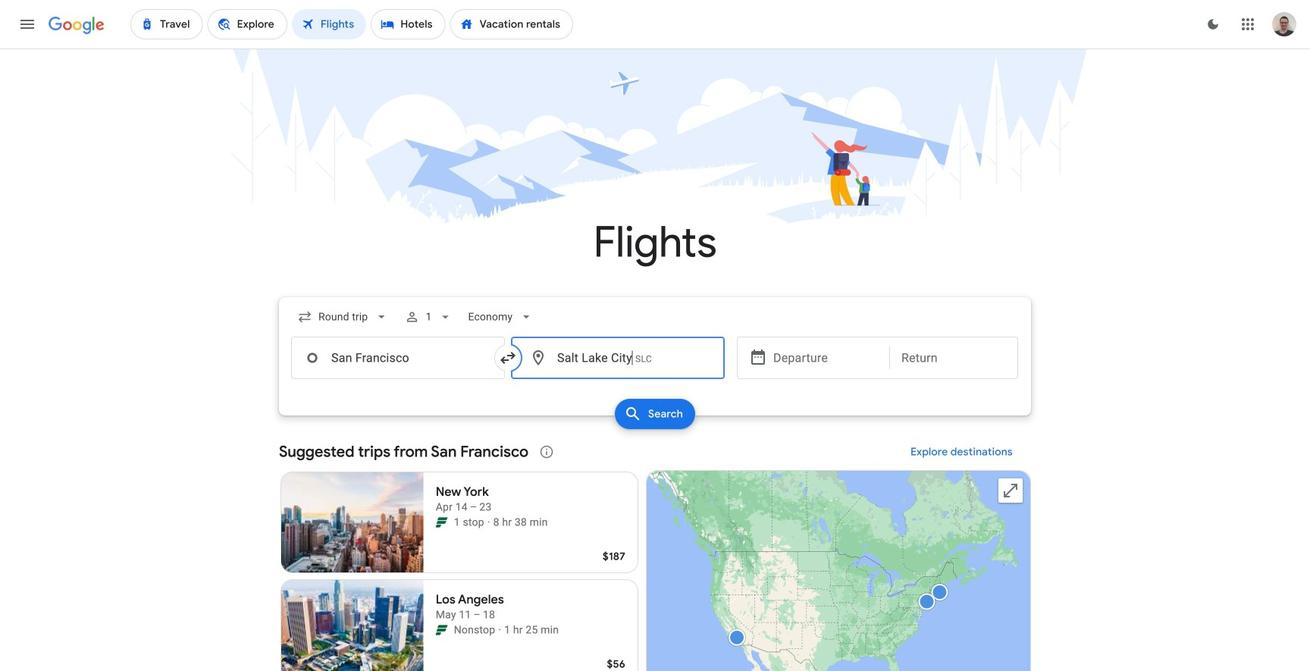Task type: locate. For each thing, give the bounding box(es) containing it.
 image for frontier image at left bottom
[[499, 623, 501, 638]]

1 horizontal spatial  image
[[499, 623, 501, 638]]

187 US dollars text field
[[603, 550, 626, 564]]

 image right frontier icon
[[487, 515, 490, 530]]

1 vertical spatial  image
[[499, 623, 501, 638]]

None field
[[291, 303, 395, 331], [462, 303, 540, 331], [291, 303, 395, 331], [462, 303, 540, 331]]

 image right frontier image at left bottom
[[499, 623, 501, 638]]

0 horizontal spatial  image
[[487, 515, 490, 530]]

0 vertical spatial  image
[[487, 515, 490, 530]]

Where to? Salt Lake City SLC text field
[[511, 337, 725, 379]]

suggested trips from san francisco region
[[279, 434, 1032, 671]]

frontier image
[[436, 624, 448, 636]]

frontier image
[[436, 517, 448, 529]]

 image
[[487, 515, 490, 530], [499, 623, 501, 638]]



Task type: vqa. For each thing, say whether or not it's contained in the screenshot.
the Akureyri $6,891
no



Task type: describe. For each thing, give the bounding box(es) containing it.
Flight search field
[[267, 297, 1044, 434]]

 image for frontier icon
[[487, 515, 490, 530]]

Where from? text field
[[291, 337, 505, 379]]

main menu image
[[18, 15, 36, 33]]

Departure text field
[[774, 338, 878, 378]]

56 US dollars text field
[[607, 658, 626, 671]]

swap origin and destination. image
[[499, 349, 517, 367]]

change appearance image
[[1195, 6, 1232, 42]]

Return text field
[[902, 338, 1006, 378]]



